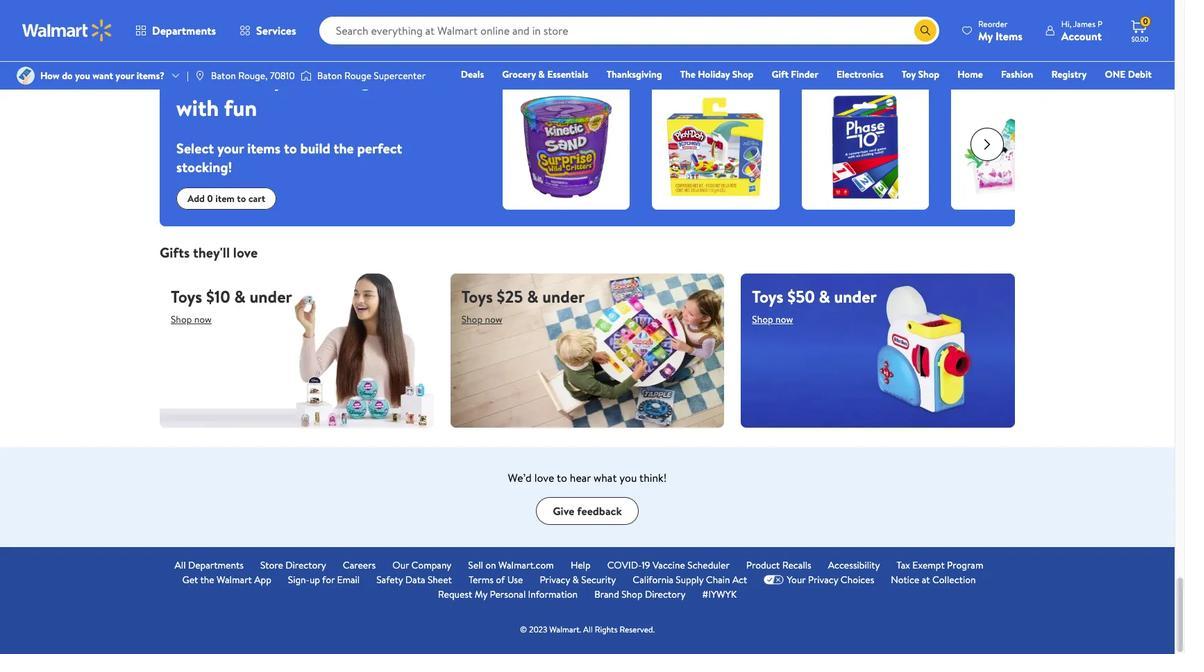 Task type: locate. For each thing, give the bounding box(es) containing it.
0 horizontal spatial to
[[237, 192, 246, 206]]

toys left $50
[[752, 285, 784, 308]]

store directory link
[[260, 558, 326, 573]]

home
[[958, 67, 983, 81]]

2 horizontal spatial shop now button
[[752, 308, 793, 331]]

0 vertical spatial my
[[978, 28, 993, 43]]

hi,
[[1062, 18, 1072, 30]]

1 horizontal spatial  image
[[300, 69, 312, 83]]

&
[[538, 67, 545, 81], [234, 285, 246, 308], [527, 285, 538, 308], [819, 285, 830, 308], [573, 573, 579, 587]]

& right $10
[[234, 285, 246, 308]]

account
[[1062, 28, 1102, 43]]

my
[[978, 28, 993, 43], [475, 587, 488, 601]]

0 right add
[[207, 192, 213, 206]]

departments up get the walmart app link
[[188, 558, 244, 572]]

now for $50
[[776, 312, 793, 326]]

3 under from the left
[[834, 285, 877, 308]]

1 horizontal spatial privacy
[[808, 573, 839, 587]]

1 toys from the left
[[171, 285, 202, 308]]

0 vertical spatial you
[[75, 69, 90, 83]]

fashion link
[[995, 67, 1040, 82]]

0 horizontal spatial love
[[233, 243, 258, 262]]

toys for toys $25 & under
[[462, 285, 493, 308]]

fun
[[224, 92, 257, 123]]

to left cart
[[237, 192, 246, 206]]

0 horizontal spatial  image
[[17, 67, 35, 85]]

 image
[[194, 70, 205, 81]]

 image for baton
[[300, 69, 312, 83]]

& down help
[[573, 573, 579, 587]]

kinetic sand surprise wild critters play set with storage $4.97 image
[[514, 92, 619, 199]]

love right we'd on the bottom
[[534, 470, 554, 485]]

Walmart Site-Wide search field
[[319, 17, 939, 44]]

3 shop now button from the left
[[752, 308, 793, 331]]

my left 'items'
[[978, 28, 993, 43]]

choices
[[841, 573, 874, 587]]

1 horizontal spatial you
[[620, 470, 637, 485]]

0 horizontal spatial privacy
[[540, 573, 570, 587]]

request my personal information link
[[438, 587, 578, 602]]

to
[[284, 139, 297, 158], [237, 192, 246, 206], [557, 470, 567, 485]]

all
[[175, 558, 186, 572], [583, 623, 593, 635]]

electronics
[[837, 67, 884, 81]]

1 vertical spatial your
[[217, 139, 244, 158]]

& right $25
[[527, 285, 538, 308]]

now inside toys $25 & under shop now
[[485, 312, 502, 326]]

all left rights
[[583, 623, 593, 635]]

now for $25
[[485, 312, 502, 326]]

1 vertical spatial love
[[534, 470, 554, 485]]

0 vertical spatial 0
[[1143, 15, 1148, 27]]

$5.97
[[893, 76, 918, 91]]

1 horizontal spatial now
[[485, 312, 502, 326]]

1 horizontal spatial to
[[284, 139, 297, 158]]

1 baton from the left
[[211, 69, 236, 83]]

shop now button for $25
[[462, 308, 502, 331]]

store directory
[[260, 558, 326, 572]]

accessibility link
[[828, 558, 880, 573]]

on
[[486, 558, 496, 572]]

notice at collection request my personal information
[[438, 573, 976, 601]]

privacy choices icon image
[[764, 575, 784, 585]]

now inside toys $10 & under shop now
[[194, 312, 212, 326]]

notice at collection link
[[891, 573, 976, 587]]

1 vertical spatial you
[[620, 470, 637, 485]]

supply
[[676, 573, 704, 587]]

1 horizontal spatial toys
[[462, 285, 493, 308]]

reorder my items
[[978, 18, 1023, 43]]

2 horizontal spatial under
[[834, 285, 877, 308]]

your right want
[[116, 69, 134, 83]]

directory up the 'sign-'
[[286, 558, 326, 572]]

brand shop directory link
[[595, 587, 686, 602]]

0 horizontal spatial your
[[116, 69, 134, 83]]

1 horizontal spatial the
[[334, 139, 354, 158]]

notice
[[891, 573, 920, 587]]

what
[[594, 470, 617, 485]]

finder
[[791, 67, 819, 81]]

0 horizontal spatial toys
[[171, 285, 202, 308]]

feedback
[[577, 503, 622, 519]]

walmart+
[[1111, 87, 1152, 101]]

1 vertical spatial departments
[[188, 558, 244, 572]]

1 vertical spatial directory
[[645, 587, 686, 601]]

1 under from the left
[[250, 285, 292, 308]]

the holiday shop link
[[674, 67, 760, 82]]

0 horizontal spatial now
[[194, 312, 212, 326]]

shop inside toys $25 & under shop now
[[462, 312, 483, 326]]

1 now from the left
[[194, 312, 212, 326]]

toys inside toys $50 & under shop now
[[752, 285, 784, 308]]

the right build
[[334, 139, 354, 158]]

now down $10
[[194, 312, 212, 326]]

category toys $25 & under image
[[450, 274, 725, 428]]

product recalls link
[[746, 558, 812, 573]]

0 vertical spatial your
[[116, 69, 134, 83]]

0 vertical spatial to
[[284, 139, 297, 158]]

1 horizontal spatial all
[[583, 623, 593, 635]]

1 horizontal spatial my
[[978, 28, 993, 43]]

1 horizontal spatial baton
[[317, 69, 342, 83]]

0 vertical spatial departments
[[152, 23, 216, 38]]

under right $10
[[250, 285, 292, 308]]

2 under from the left
[[542, 285, 585, 308]]

& right the grocery
[[538, 67, 545, 81]]

give feedback button
[[536, 497, 639, 525]]

now for $10
[[194, 312, 212, 326]]

our company
[[393, 558, 452, 572]]

p
[[1098, 18, 1103, 30]]

all up the get on the left bottom of page
[[175, 558, 186, 572]]

now down $25
[[485, 312, 502, 326]]

2 now from the left
[[485, 312, 502, 326]]

recalls
[[782, 558, 812, 572]]

your left items
[[217, 139, 244, 158]]

0 horizontal spatial 0
[[207, 192, 213, 206]]

love right they'll
[[233, 243, 258, 262]]

0 vertical spatial directory
[[286, 558, 326, 572]]

under inside toys $10 & under shop now
[[250, 285, 292, 308]]

0 vertical spatial the
[[334, 139, 354, 158]]

to inside button
[[237, 192, 246, 206]]

toys inside toys $25 & under shop now
[[462, 285, 493, 308]]

love
[[233, 243, 258, 262], [534, 470, 554, 485]]

reorder
[[978, 18, 1008, 30]]

0 horizontal spatial the
[[200, 573, 214, 587]]

 image right the 70810
[[300, 69, 312, 83]]

you right the do
[[75, 69, 90, 83]]

to left build
[[284, 139, 297, 158]]

clear search field text image
[[898, 25, 909, 36]]

stocking
[[289, 62, 372, 92]]

1 vertical spatial the
[[200, 573, 214, 587]]

1 horizontal spatial shop now button
[[462, 308, 502, 331]]

1 horizontal spatial directory
[[645, 587, 686, 601]]

0 horizontal spatial my
[[475, 587, 488, 601]]

departments up | on the left top of page
[[152, 23, 216, 38]]

to for build
[[284, 139, 297, 158]]

2 toys from the left
[[462, 285, 493, 308]]

services
[[256, 23, 296, 38]]

now down $50
[[776, 312, 793, 326]]

None checkbox
[[514, 76, 526, 89], [813, 76, 825, 89], [514, 76, 526, 89], [813, 76, 825, 89]]

fashion
[[1001, 67, 1034, 81]]

under right $50
[[834, 285, 877, 308]]

shop now button for $50
[[752, 308, 793, 331]]

1 vertical spatial my
[[475, 587, 488, 601]]

0 inside the 0 $0.00
[[1143, 15, 1148, 27]]

under for toys $50 & under
[[834, 285, 877, 308]]

baton left rouge
[[317, 69, 342, 83]]

grocery
[[502, 67, 536, 81]]

1 vertical spatial all
[[583, 623, 593, 635]]

2 horizontal spatial to
[[557, 470, 567, 485]]

1 shop now button from the left
[[171, 308, 212, 331]]

stuff
[[176, 62, 226, 92]]

1 vertical spatial to
[[237, 192, 246, 206]]

to for cart
[[237, 192, 246, 206]]

walmart.
[[549, 623, 581, 635]]

2 baton from the left
[[317, 69, 342, 83]]

1 horizontal spatial your
[[217, 139, 244, 158]]

1 horizontal spatial under
[[542, 285, 585, 308]]

0 vertical spatial love
[[233, 243, 258, 262]]

do
[[62, 69, 73, 83]]

None checkbox
[[663, 76, 676, 89], [963, 76, 975, 89], [663, 76, 676, 89], [963, 76, 975, 89]]

you
[[75, 69, 90, 83], [620, 470, 637, 485]]

walmart image
[[22, 19, 112, 42]]

scheduler
[[688, 558, 730, 572]]

under inside toys $50 & under shop now
[[834, 285, 877, 308]]

grocery & essentials
[[502, 67, 589, 81]]

toys inside toys $10 & under shop now
[[171, 285, 202, 308]]

now inside toys $50 & under shop now
[[776, 312, 793, 326]]

2 shop now button from the left
[[462, 308, 502, 331]]

& inside toys $50 & under shop now
[[819, 285, 830, 308]]

shop now button for $10
[[171, 308, 212, 331]]

rouge
[[344, 69, 372, 83]]

1 horizontal spatial love
[[534, 470, 554, 485]]

0 $0.00
[[1132, 15, 1149, 44]]

1 vertical spatial 0
[[207, 192, 213, 206]]

& right $50
[[819, 285, 830, 308]]

1 horizontal spatial 0
[[1143, 15, 1148, 27]]

safety data sheet link
[[376, 573, 452, 587]]

email
[[337, 573, 360, 587]]

#iywyk
[[702, 587, 737, 601]]

category toys $10 & under image
[[160, 274, 434, 428]]

to left hear
[[557, 470, 567, 485]]

3 toys from the left
[[752, 285, 784, 308]]

request
[[438, 587, 472, 601]]

 image left how
[[17, 67, 35, 85]]

baton for baton rouge supercenter
[[317, 69, 342, 83]]

select your items to build the perfect stocking!
[[176, 139, 402, 176]]

& inside toys $10 & under shop now
[[234, 285, 246, 308]]

rights
[[595, 623, 618, 635]]

0 horizontal spatial under
[[250, 285, 292, 308]]

0 horizontal spatial baton
[[211, 69, 236, 83]]

directory down california
[[645, 587, 686, 601]]

toys $10 & under shop now
[[171, 285, 292, 326]]

2 horizontal spatial now
[[776, 312, 793, 326]]

0 horizontal spatial all
[[175, 558, 186, 572]]

my down terms
[[475, 587, 488, 601]]

under inside toys $25 & under shop now
[[542, 285, 585, 308]]

shop
[[732, 67, 754, 81], [918, 67, 940, 81], [171, 312, 192, 326], [462, 312, 483, 326], [752, 312, 773, 326], [622, 587, 643, 601]]

select
[[176, 139, 214, 158]]

$4.97
[[592, 76, 619, 91]]

privacy right 'your'
[[808, 573, 839, 587]]

the down all departments
[[200, 573, 214, 587]]

california supply chain act
[[633, 573, 747, 587]]

california
[[633, 573, 674, 587]]

toys left $25
[[462, 285, 493, 308]]

toys left $10
[[171, 285, 202, 308]]

under right $25
[[542, 285, 585, 308]]

0 horizontal spatial shop now button
[[171, 308, 212, 331]]

departments
[[152, 23, 216, 38], [188, 558, 244, 572]]

baton left "rouge,"
[[211, 69, 236, 83]]

perfect
[[357, 139, 402, 158]]

your
[[116, 69, 134, 83], [217, 139, 244, 158]]

want
[[93, 69, 113, 83]]

directory
[[286, 558, 326, 572], [645, 587, 686, 601]]

safety
[[376, 573, 403, 587]]

you right what
[[620, 470, 637, 485]]

tax exempt program get the walmart app
[[182, 558, 984, 587]]

2 horizontal spatial toys
[[752, 285, 784, 308]]

privacy up information
[[540, 573, 570, 587]]

toys
[[171, 285, 202, 308], [462, 285, 493, 308], [752, 285, 784, 308]]

collection
[[933, 573, 976, 587]]

3 now from the left
[[776, 312, 793, 326]]

0 up $0.00
[[1143, 15, 1148, 27]]

my inside reorder my items
[[978, 28, 993, 43]]

tax exempt program link
[[897, 558, 984, 573]]

 image
[[17, 67, 35, 85], [300, 69, 312, 83]]

give
[[553, 503, 575, 519]]

to inside select your items to build the perfect stocking!
[[284, 139, 297, 158]]

& inside toys $25 & under shop now
[[527, 285, 538, 308]]



Task type: vqa. For each thing, say whether or not it's contained in the screenshot.
i5-
no



Task type: describe. For each thing, give the bounding box(es) containing it.
0 horizontal spatial directory
[[286, 558, 326, 572]]

& for toys $25 & under
[[527, 285, 538, 308]]

toy shop
[[902, 67, 940, 81]]

baton rouge supercenter
[[317, 69, 426, 83]]

store
[[260, 558, 283, 572]]

next slide of list image
[[971, 127, 1004, 161]]

my inside notice at collection request my personal information
[[475, 587, 488, 601]]

phase 10 card game, family game for adults & kids, challenging & exciting rummy-style play $5.97 image
[[813, 92, 918, 199]]

items
[[996, 28, 1023, 43]]

 image for how
[[17, 67, 35, 85]]

sell
[[468, 558, 483, 572]]

registry
[[1052, 67, 1087, 81]]

terms of use
[[469, 573, 523, 587]]

sign-up for email link
[[288, 573, 360, 587]]

with
[[176, 92, 219, 123]]

rouge,
[[238, 69, 268, 83]]

& for toys $10 & under
[[234, 285, 246, 308]]

program
[[947, 558, 984, 572]]

get
[[182, 573, 198, 587]]

deals link
[[455, 67, 490, 82]]

one debit walmart+
[[1105, 67, 1152, 101]]

covid-19 vaccine scheduler link
[[607, 558, 730, 573]]

get the walmart app link
[[182, 573, 271, 587]]

play-doh kitchen creations lil' noodle playset with 2 dual-color cans $5.44 image
[[663, 92, 768, 199]]

we'd love to hear what you think!
[[508, 470, 667, 485]]

product
[[746, 558, 780, 572]]

items
[[247, 139, 281, 158]]

build
[[300, 139, 330, 158]]

$10
[[206, 285, 230, 308]]

grocery & essentials link
[[496, 67, 595, 82]]

california supply chain act link
[[633, 573, 747, 587]]

careers
[[343, 558, 376, 572]]

privacy & security link
[[540, 573, 616, 587]]

act
[[733, 573, 747, 587]]

walmart.com
[[499, 558, 554, 572]]

terms
[[469, 573, 494, 587]]

©
[[520, 623, 527, 635]]

under for toys $10 & under
[[250, 285, 292, 308]]

personal
[[490, 587, 526, 601]]

gifts they'll love
[[160, 243, 258, 262]]

mga's miniverse make it mini lifestyle series 1, replica collectibles, not edible, ages 8+ $9.97 image
[[963, 92, 1068, 199]]

gift
[[772, 67, 789, 81]]

shop inside toys $50 & under shop now
[[752, 312, 773, 326]]

toy
[[902, 67, 916, 81]]

your inside select your items to build the perfect stocking!
[[217, 139, 244, 158]]

deals
[[461, 67, 484, 81]]

tax
[[897, 558, 910, 572]]

registry link
[[1045, 67, 1093, 82]]

cart
[[248, 192, 265, 206]]

they'll
[[193, 243, 230, 262]]

& for toys $50 & under
[[819, 285, 830, 308]]

services button
[[228, 14, 308, 47]]

toys for toys $10 & under
[[171, 285, 202, 308]]

our company link
[[393, 558, 452, 573]]

0 vertical spatial all
[[175, 558, 186, 572]]

thanksgiving
[[607, 67, 662, 81]]

baton for baton rouge, 70810
[[211, 69, 236, 83]]

reserved.
[[620, 623, 655, 635]]

brand shop directory
[[595, 587, 686, 601]]

information
[[528, 587, 578, 601]]

departments button
[[124, 14, 228, 47]]

toy shop link
[[896, 67, 946, 82]]

toys $50 & under shop now
[[752, 285, 877, 326]]

$50
[[788, 285, 815, 308]]

search icon image
[[920, 25, 931, 36]]

sign-up for email
[[288, 573, 360, 587]]

Search search field
[[319, 17, 939, 44]]

home link
[[952, 67, 990, 82]]

category toys $50 & under image
[[741, 274, 1015, 428]]

thanksgiving link
[[600, 67, 668, 82]]

sheet
[[428, 573, 452, 587]]

we'd
[[508, 470, 532, 485]]

1 privacy from the left
[[540, 573, 570, 587]]

sell on walmart.com
[[468, 558, 554, 572]]

help
[[571, 558, 591, 572]]

item
[[215, 192, 235, 206]]

$0.00
[[1132, 34, 1149, 44]]

70810
[[270, 69, 295, 83]]

shop inside toys $10 & under shop now
[[171, 312, 192, 326]]

holiday
[[698, 67, 730, 81]]

toys for toys $50 & under
[[752, 285, 784, 308]]

vaccine
[[653, 558, 685, 572]]

2 privacy from the left
[[808, 573, 839, 587]]

$5.44
[[740, 76, 768, 91]]

& inside privacy & security link
[[573, 573, 579, 587]]

the inside tax exempt program get the walmart app
[[200, 573, 214, 587]]

supercenter
[[374, 69, 426, 83]]

|
[[187, 69, 189, 83]]

19
[[642, 558, 650, 572]]

the inside select your items to build the perfect stocking!
[[334, 139, 354, 158]]

& inside grocery & essentials link
[[538, 67, 545, 81]]

covid-
[[607, 558, 642, 572]]

2023
[[529, 623, 547, 635]]

© 2023 walmart. all rights reserved.
[[520, 623, 655, 635]]

app
[[254, 573, 271, 587]]

add
[[187, 192, 205, 206]]

0 horizontal spatial you
[[75, 69, 90, 83]]

data
[[405, 573, 425, 587]]

the holiday shop
[[680, 67, 754, 81]]

2 vertical spatial to
[[557, 470, 567, 485]]

chain
[[706, 573, 730, 587]]

gift finder link
[[766, 67, 825, 82]]

0 inside button
[[207, 192, 213, 206]]

departments inside popup button
[[152, 23, 216, 38]]

help link
[[571, 558, 591, 573]]

gifts
[[160, 243, 190, 262]]

safety data sheet
[[376, 573, 452, 587]]

product recalls
[[746, 558, 812, 572]]

covid-19 vaccine scheduler
[[607, 558, 730, 572]]

under for toys $25 & under
[[542, 285, 585, 308]]

think!
[[640, 470, 667, 485]]



